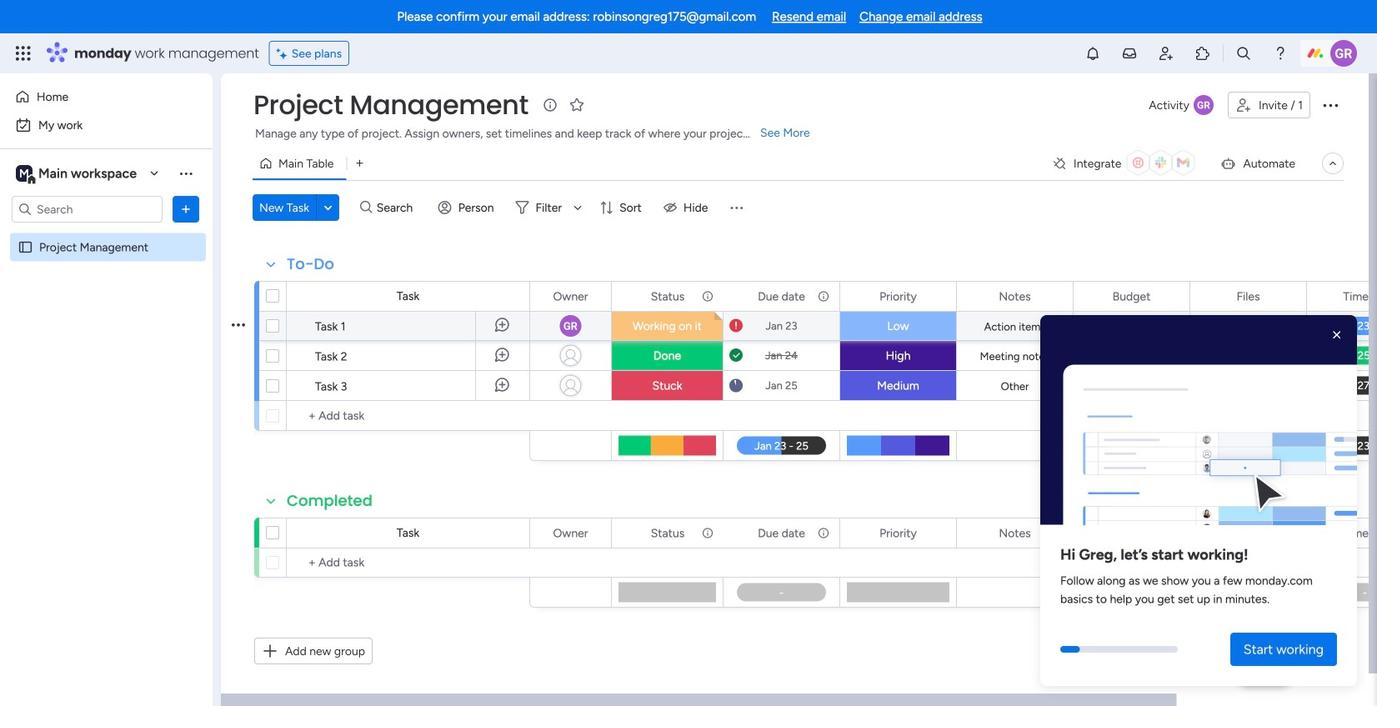 Task type: describe. For each thing, give the bounding box(es) containing it.
v2 overdue deadline image
[[730, 318, 743, 334]]

menu image
[[728, 199, 745, 216]]

greg robinson image
[[1331, 40, 1357, 67]]

2 + add task text field from the top
[[295, 553, 522, 573]]

lottie animation image
[[1041, 322, 1357, 531]]

1 vertical spatial option
[[10, 112, 179, 138]]

public board image
[[18, 239, 33, 255]]

add view image
[[356, 157, 363, 169]]

board activity image
[[1194, 95, 1214, 115]]

column information image
[[817, 527, 830, 540]]

workspace options image
[[178, 165, 194, 182]]

close image
[[1329, 327, 1346, 344]]

v2 done deadline image
[[730, 348, 743, 364]]

invite members image
[[1158, 45, 1175, 62]]

Search in workspace field
[[35, 200, 139, 219]]

v2 search image
[[360, 198, 372, 217]]

select product image
[[15, 45, 32, 62]]

help image
[[1272, 45, 1289, 62]]



Task type: locate. For each thing, give the bounding box(es) containing it.
workspace image
[[16, 164, 33, 183]]

options image
[[178, 201, 194, 218]]

lottie animation element
[[1041, 315, 1357, 531]]

dapulse checkmark sign image
[[1326, 346, 1335, 366]]

inbox image
[[1121, 45, 1138, 62]]

notifications image
[[1085, 45, 1101, 62]]

add to favorites image
[[569, 96, 585, 113]]

show board description image
[[540, 97, 560, 113]]

angle down image
[[324, 201, 332, 214]]

collapse board header image
[[1327, 157, 1340, 170]]

column information image
[[701, 290, 715, 303], [817, 290, 830, 303], [701, 527, 715, 540]]

list box
[[0, 230, 213, 487]]

None field
[[249, 88, 533, 123], [283, 253, 338, 275], [549, 287, 592, 306], [647, 287, 689, 306], [754, 287, 810, 306], [876, 287, 921, 306], [995, 287, 1035, 306], [1109, 287, 1155, 306], [1233, 287, 1265, 306], [1339, 287, 1377, 306], [283, 490, 377, 512], [549, 524, 592, 542], [647, 524, 689, 542], [754, 524, 810, 542], [876, 524, 921, 542], [995, 524, 1035, 542], [1109, 524, 1155, 542], [1233, 524, 1265, 542], [1339, 524, 1377, 542], [249, 88, 533, 123], [283, 253, 338, 275], [549, 287, 592, 306], [647, 287, 689, 306], [754, 287, 810, 306], [876, 287, 921, 306], [995, 287, 1035, 306], [1109, 287, 1155, 306], [1233, 287, 1265, 306], [1339, 287, 1377, 306], [283, 490, 377, 512], [549, 524, 592, 542], [647, 524, 689, 542], [754, 524, 810, 542], [876, 524, 921, 542], [995, 524, 1035, 542], [1109, 524, 1155, 542], [1233, 524, 1265, 542], [1339, 524, 1377, 542]]

see plans image
[[277, 43, 292, 64]]

1 vertical spatial + add task text field
[[295, 553, 522, 573]]

options image
[[1321, 95, 1341, 115]]

workspace selection element
[[16, 163, 139, 185]]

1 + add task text field from the top
[[295, 406, 522, 426]]

progress bar
[[1061, 646, 1080, 653]]

+ Add task text field
[[295, 406, 522, 426], [295, 553, 522, 573]]

arrow down image
[[568, 198, 588, 218]]

option
[[10, 83, 179, 110], [10, 112, 179, 138], [0, 232, 213, 236]]

0 vertical spatial option
[[10, 83, 179, 110]]

2 vertical spatial option
[[0, 232, 213, 236]]

0 vertical spatial + add task text field
[[295, 406, 522, 426]]

Search field
[[372, 196, 423, 219]]

apps image
[[1195, 45, 1212, 62]]

search everything image
[[1236, 45, 1252, 62]]



Task type: vqa. For each thing, say whether or not it's contained in the screenshot.
Update feed icon
no



